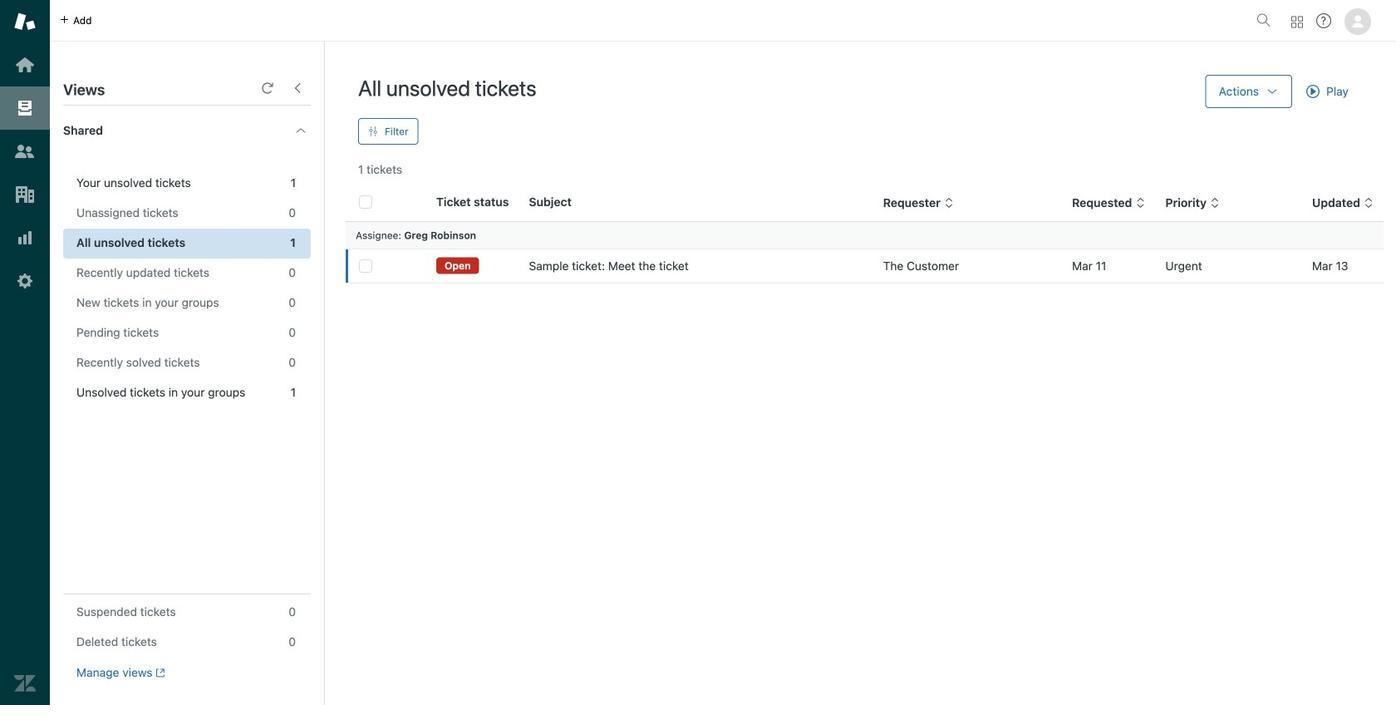 Task type: vqa. For each thing, say whether or not it's contained in the screenshot.
row
yes



Task type: locate. For each thing, give the bounding box(es) containing it.
main element
[[0, 0, 50, 705]]

zendesk image
[[14, 673, 36, 694]]

views image
[[14, 97, 36, 119]]

zendesk support image
[[14, 11, 36, 32]]

admin image
[[14, 270, 36, 292]]

row
[[346, 249, 1385, 283]]

heading
[[50, 106, 324, 155]]

organizations image
[[14, 184, 36, 205]]



Task type: describe. For each thing, give the bounding box(es) containing it.
opens in a new tab image
[[153, 668, 165, 678]]

zendesk products image
[[1292, 16, 1304, 28]]

reporting image
[[14, 227, 36, 249]]

get started image
[[14, 54, 36, 76]]

hide panel views image
[[291, 81, 304, 95]]

refresh views pane image
[[261, 81, 274, 95]]

get help image
[[1317, 13, 1332, 28]]

customers image
[[14, 141, 36, 162]]



